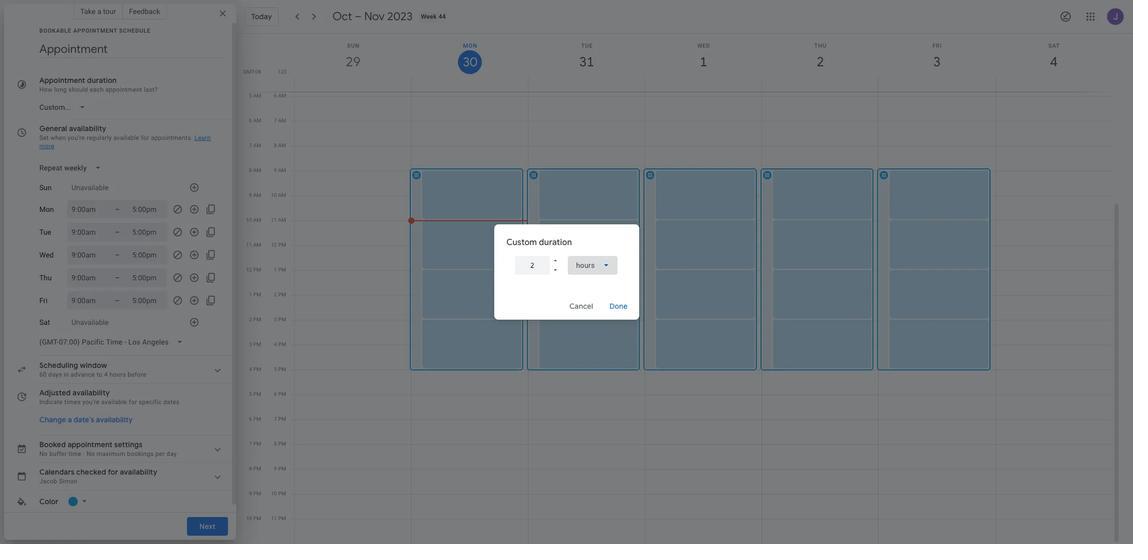 Task type: vqa. For each thing, say whether or not it's contained in the screenshot.
Duration to the left
yes



Task type: describe. For each thing, give the bounding box(es) containing it.
0 vertical spatial 7 am
[[274, 118, 286, 123]]

fri
[[39, 297, 48, 305]]

0 vertical spatial 11
[[271, 217, 277, 223]]

1 vertical spatial 12
[[246, 267, 252, 273]]

appointment
[[39, 76, 85, 85]]

date's
[[74, 415, 94, 425]]

2 vertical spatial 11
[[271, 516, 277, 522]]

1 horizontal spatial 10 am
[[271, 192, 286, 198]]

– for tue
[[115, 228, 120, 236]]

cancel
[[570, 302, 593, 311]]

oct
[[333, 9, 352, 24]]

– for mon
[[115, 205, 120, 214]]

feedback
[[129, 7, 160, 16]]

0 vertical spatial 3 pm
[[274, 317, 286, 323]]

custom duration
[[507, 237, 572, 248]]

1 horizontal spatial 2 pm
[[274, 292, 286, 298]]

1 vertical spatial 5
[[274, 367, 277, 372]]

0 vertical spatial 10 pm
[[271, 491, 286, 497]]

available inside adjusted availability indicate times you're available for specific dates
[[101, 399, 127, 406]]

1 horizontal spatial 9 am
[[274, 167, 286, 173]]

11 pm
[[271, 516, 286, 522]]

general
[[39, 124, 67, 133]]

appointment duration how long should each appointment last?
[[39, 76, 158, 93]]

appointment
[[73, 27, 117, 34]]

availability for adjusted
[[73, 388, 110, 398]]

times
[[64, 399, 81, 406]]

mon
[[39, 205, 54, 214]]

0 horizontal spatial 7 am
[[249, 143, 261, 148]]

week
[[421, 13, 437, 20]]

change a date's availability button
[[35, 411, 137, 429]]

sat
[[39, 318, 50, 327]]

change a date's availability
[[39, 415, 133, 425]]

none field inside custom duration dialog
[[568, 256, 618, 275]]

0 horizontal spatial 3
[[249, 342, 252, 347]]

a for change
[[68, 415, 72, 425]]

schedule
[[119, 27, 151, 34]]

availability inside change a date's availability button
[[96, 415, 133, 425]]

today button
[[245, 7, 279, 26]]

3 column header from the left
[[528, 34, 646, 92]]

0 vertical spatial 8 pm
[[274, 441, 286, 447]]

0 horizontal spatial 6 am
[[249, 118, 261, 123]]

0 horizontal spatial 12 pm
[[246, 267, 261, 273]]

gmt-08
[[244, 69, 261, 75]]

1 vertical spatial 3 pm
[[249, 342, 261, 347]]

for inside adjusted availability indicate times you're available for specific dates
[[129, 399, 137, 406]]

– for thu
[[115, 274, 120, 282]]

take
[[80, 7, 96, 16]]

appointment
[[105, 86, 142, 93]]

regularly
[[87, 134, 112, 142]]

long
[[54, 86, 67, 93]]

0 vertical spatial available
[[113, 134, 139, 142]]

Duration in hours number field
[[523, 256, 542, 275]]

– for fri
[[115, 297, 120, 305]]

1 vertical spatial 1 pm
[[249, 292, 261, 298]]

0 vertical spatial 6 am
[[274, 93, 286, 99]]

Add title text field
[[39, 41, 224, 57]]

learn more link
[[39, 134, 211, 150]]

done button
[[602, 294, 635, 319]]

0 horizontal spatial 9 am
[[249, 192, 261, 198]]

1 vertical spatial 4 pm
[[249, 367, 261, 372]]

gmt-
[[244, 69, 255, 75]]

should
[[69, 86, 88, 93]]

1 horizontal spatial for
[[141, 134, 149, 142]]

custom duration dialog
[[494, 225, 640, 320]]

0 horizontal spatial 4
[[249, 367, 252, 372]]

thu
[[39, 274, 52, 282]]

0 horizontal spatial 10 am
[[246, 217, 261, 223]]

set
[[39, 134, 49, 142]]

1 horizontal spatial 5 pm
[[274, 367, 286, 372]]

duration for appointment
[[87, 76, 117, 85]]

unavailable for sun
[[72, 184, 109, 192]]

0 vertical spatial 12 pm
[[271, 242, 286, 248]]

0 vertical spatial 11 am
[[271, 217, 286, 223]]

1 horizontal spatial 9 pm
[[274, 466, 286, 472]]

0 vertical spatial 5
[[249, 93, 252, 99]]

next
[[200, 522, 216, 531]]

learn
[[195, 134, 211, 142]]

2 column header from the left
[[411, 34, 529, 92]]

0 vertical spatial 7 pm
[[274, 416, 286, 422]]

2023
[[388, 9, 413, 24]]

1 horizontal spatial 1
[[274, 267, 277, 273]]



Task type: locate. For each thing, give the bounding box(es) containing it.
1 horizontal spatial 10 pm
[[271, 491, 286, 497]]

4
[[274, 342, 277, 347], [249, 367, 252, 372]]

learn more
[[39, 134, 211, 150]]

6
[[274, 93, 277, 99], [249, 118, 252, 123], [274, 391, 277, 397], [249, 416, 252, 422]]

1 vertical spatial 11
[[246, 242, 252, 248]]

more
[[39, 143, 54, 150]]

1 horizontal spatial 12
[[271, 242, 277, 248]]

0 horizontal spatial 10 pm
[[246, 516, 261, 522]]

10 am
[[271, 192, 286, 198], [246, 217, 261, 223]]

custom
[[507, 237, 537, 248]]

availability up times
[[73, 388, 110, 398]]

2 pm
[[274, 292, 286, 298], [249, 317, 261, 323]]

2 unavailable from the top
[[72, 318, 109, 327]]

0 horizontal spatial 7 pm
[[249, 441, 261, 447]]

8
[[274, 143, 277, 148], [249, 167, 252, 173], [274, 441, 277, 447], [249, 466, 252, 472]]

10 pm up 11 pm
[[271, 491, 286, 497]]

adjusted
[[39, 388, 71, 398]]

column header
[[295, 34, 412, 92], [411, 34, 529, 92], [528, 34, 646, 92], [645, 34, 763, 92], [762, 34, 879, 92], [879, 34, 996, 92], [996, 34, 1113, 92]]

change
[[39, 415, 66, 425]]

0 horizontal spatial 1 pm
[[249, 292, 261, 298]]

9 am
[[274, 167, 286, 173], [249, 192, 261, 198]]

8 am
[[274, 143, 286, 148], [249, 167, 261, 173]]

3
[[274, 317, 277, 323], [249, 342, 252, 347]]

0 vertical spatial 9 am
[[274, 167, 286, 173]]

1 horizontal spatial 7 pm
[[274, 416, 286, 422]]

duration for custom
[[539, 237, 572, 248]]

5 pm
[[274, 367, 286, 372], [249, 391, 261, 397]]

1 vertical spatial 7 am
[[249, 143, 261, 148]]

0 horizontal spatial 1
[[249, 292, 252, 298]]

you're
[[68, 134, 85, 142], [82, 399, 100, 406]]

unavailable right sun
[[72, 184, 109, 192]]

availability up regularly at the top left of the page
[[69, 124, 106, 133]]

None field
[[568, 256, 618, 275]]

a left tour
[[97, 7, 101, 16]]

unavailable for sat
[[72, 318, 109, 327]]

availability inside adjusted availability indicate times you're available for specific dates
[[73, 388, 110, 398]]

adjusted availability indicate times you're available for specific dates
[[39, 388, 180, 406]]

44
[[439, 13, 446, 20]]

dates
[[163, 399, 180, 406]]

available
[[113, 134, 139, 142], [101, 399, 127, 406]]

12
[[271, 242, 277, 248], [246, 267, 252, 273]]

6 am
[[274, 93, 286, 99], [249, 118, 261, 123]]

1 vertical spatial 7 pm
[[249, 441, 261, 447]]

1 vertical spatial 10 am
[[246, 217, 261, 223]]

color
[[39, 497, 59, 507]]

1 vertical spatial available
[[101, 399, 127, 406]]

1 vertical spatial you're
[[82, 399, 100, 406]]

1 horizontal spatial 8 pm
[[274, 441, 286, 447]]

0 vertical spatial 3
[[274, 317, 277, 323]]

0 horizontal spatial 8 pm
[[249, 466, 261, 472]]

indicate
[[39, 399, 63, 406]]

grid containing gmt-08
[[241, 34, 1122, 544]]

0 vertical spatial 4
[[274, 342, 277, 347]]

1 horizontal spatial a
[[97, 7, 101, 16]]

11 am
[[271, 217, 286, 223], [246, 242, 261, 248]]

5 column header from the left
[[762, 34, 879, 92]]

6 am down 123
[[274, 93, 286, 99]]

0 horizontal spatial 12
[[246, 267, 252, 273]]

1 horizontal spatial 4 pm
[[274, 342, 286, 347]]

general availability
[[39, 124, 106, 133]]

1 vertical spatial 12 pm
[[246, 267, 261, 273]]

0 horizontal spatial 9 pm
[[249, 491, 261, 497]]

specific
[[139, 399, 162, 406]]

7
[[274, 118, 277, 123], [249, 143, 252, 148], [274, 416, 277, 422], [249, 441, 252, 447]]

0 horizontal spatial 8 am
[[249, 167, 261, 173]]

for left appointments. on the left of page
[[141, 134, 149, 142]]

4 pm
[[274, 342, 286, 347], [249, 367, 261, 372]]

nov
[[364, 9, 385, 24]]

7 column header from the left
[[996, 34, 1113, 92]]

tour
[[103, 7, 116, 16]]

2 vertical spatial availability
[[96, 415, 133, 425]]

6 column header from the left
[[879, 34, 996, 92]]

2 vertical spatial 5
[[249, 391, 252, 397]]

oct – nov 2023
[[333, 9, 413, 24]]

7 am
[[274, 118, 286, 123], [249, 143, 261, 148]]

each
[[90, 86, 104, 93]]

0 vertical spatial 1
[[274, 267, 277, 273]]

0 vertical spatial for
[[141, 134, 149, 142]]

5
[[249, 93, 252, 99], [274, 367, 277, 372], [249, 391, 252, 397]]

bookable
[[39, 27, 72, 34]]

0 horizontal spatial duration
[[87, 76, 117, 85]]

available up change a date's availability button at the left bottom of page
[[101, 399, 127, 406]]

duration
[[87, 76, 117, 85], [539, 237, 572, 248]]

wed
[[39, 251, 54, 259]]

123
[[278, 69, 287, 75]]

1 horizontal spatial duration
[[539, 237, 572, 248]]

today
[[251, 12, 272, 21]]

availability down adjusted availability indicate times you're available for specific dates
[[96, 415, 133, 425]]

0 vertical spatial duration
[[87, 76, 117, 85]]

last?
[[144, 86, 158, 93]]

unavailable
[[72, 184, 109, 192], [72, 318, 109, 327]]

set when you're regularly available for appointments.
[[39, 134, 193, 142]]

1 vertical spatial 11 am
[[246, 242, 261, 248]]

7 am down 5 am
[[249, 143, 261, 148]]

feedback button
[[123, 3, 167, 20]]

0 horizontal spatial 6 pm
[[249, 416, 261, 422]]

–
[[355, 9, 362, 24], [115, 205, 120, 214], [115, 228, 120, 236], [115, 251, 120, 259], [115, 274, 120, 282], [115, 297, 120, 305]]

available right regularly at the top left of the page
[[113, 134, 139, 142]]

1 vertical spatial 3
[[249, 342, 252, 347]]

1 horizontal spatial 12 pm
[[271, 242, 286, 248]]

10
[[271, 192, 277, 198], [246, 217, 252, 223], [271, 491, 277, 497], [246, 516, 252, 522]]

0 vertical spatial you're
[[68, 134, 85, 142]]

next button
[[187, 517, 228, 536]]

1 horizontal spatial 7 am
[[274, 118, 286, 123]]

grid
[[241, 34, 1122, 544]]

9
[[274, 167, 277, 173], [249, 192, 252, 198], [274, 466, 277, 472], [249, 491, 252, 497]]

availability
[[69, 124, 106, 133], [73, 388, 110, 398], [96, 415, 133, 425]]

0 vertical spatial 2 pm
[[274, 292, 286, 298]]

1 pm
[[274, 267, 286, 273], [249, 292, 261, 298]]

2
[[274, 292, 277, 298], [249, 317, 252, 323]]

1 horizontal spatial 6 pm
[[274, 391, 286, 397]]

0 vertical spatial 4 pm
[[274, 342, 286, 347]]

unavailable right sat
[[72, 318, 109, 327]]

1 vertical spatial 9 pm
[[249, 491, 261, 497]]

done
[[610, 302, 628, 311]]

0 horizontal spatial 3 pm
[[249, 342, 261, 347]]

1 vertical spatial unavailable
[[72, 318, 109, 327]]

1 horizontal spatial 8 am
[[274, 143, 286, 148]]

3 pm
[[274, 317, 286, 323], [249, 342, 261, 347]]

10 pm left 11 pm
[[246, 516, 261, 522]]

0 horizontal spatial 4 pm
[[249, 367, 261, 372]]

0 vertical spatial 6 pm
[[274, 391, 286, 397]]

1 vertical spatial 6 pm
[[249, 416, 261, 422]]

0 horizontal spatial 11 am
[[246, 242, 261, 248]]

1 horizontal spatial 2
[[274, 292, 277, 298]]

1 vertical spatial 4
[[249, 367, 252, 372]]

7 am down 123
[[274, 118, 286, 123]]

you're inside adjusted availability indicate times you're available for specific dates
[[82, 399, 100, 406]]

a
[[97, 7, 101, 16], [68, 415, 72, 425]]

1 vertical spatial 8 am
[[249, 167, 261, 173]]

10 pm
[[271, 491, 286, 497], [246, 516, 261, 522]]

1 vertical spatial 6 am
[[249, 118, 261, 123]]

1 horizontal spatial 4
[[274, 342, 277, 347]]

1 vertical spatial duration
[[539, 237, 572, 248]]

take a tour
[[80, 7, 116, 16]]

duration up duration in hours number field
[[539, 237, 572, 248]]

08
[[255, 69, 261, 75]]

0 vertical spatial 2
[[274, 292, 277, 298]]

1 horizontal spatial 6 am
[[274, 93, 286, 99]]

1 vertical spatial 8 pm
[[249, 466, 261, 472]]

0 vertical spatial availability
[[69, 124, 106, 133]]

1 vertical spatial availability
[[73, 388, 110, 398]]

take a tour button
[[74, 3, 123, 20]]

6 am down 5 am
[[249, 118, 261, 123]]

1 horizontal spatial 1 pm
[[274, 267, 286, 273]]

how
[[39, 86, 53, 93]]

0 horizontal spatial 5 pm
[[249, 391, 261, 397]]

0 horizontal spatial 2
[[249, 317, 252, 323]]

5 am
[[249, 93, 261, 99]]

0 vertical spatial 1 pm
[[274, 267, 286, 273]]

1 unavailable from the top
[[72, 184, 109, 192]]

1 vertical spatial 10 pm
[[246, 516, 261, 522]]

am
[[253, 93, 261, 99], [278, 93, 286, 99], [253, 118, 261, 123], [278, 118, 286, 123], [253, 143, 261, 148], [278, 143, 286, 148], [253, 167, 261, 173], [278, 167, 286, 173], [253, 192, 261, 198], [278, 192, 286, 198], [253, 217, 261, 223], [278, 217, 286, 223], [253, 242, 261, 248]]

tue
[[39, 228, 51, 236]]

1 vertical spatial a
[[68, 415, 72, 425]]

you're up change a date's availability button at the left bottom of page
[[82, 399, 100, 406]]

11
[[271, 217, 277, 223], [246, 242, 252, 248], [271, 516, 277, 522]]

0 vertical spatial unavailable
[[72, 184, 109, 192]]

1
[[274, 267, 277, 273], [249, 292, 252, 298]]

for
[[141, 134, 149, 142], [129, 399, 137, 406]]

a for take
[[97, 7, 101, 16]]

1 vertical spatial 1
[[249, 292, 252, 298]]

0 vertical spatial 10 am
[[271, 192, 286, 198]]

bookable appointment schedule
[[39, 27, 151, 34]]

sun
[[39, 184, 52, 192]]

1 column header from the left
[[295, 34, 412, 92]]

a left date's
[[68, 415, 72, 425]]

you're down "general availability"
[[68, 134, 85, 142]]

0 vertical spatial 9 pm
[[274, 466, 286, 472]]

duration up each on the left
[[87, 76, 117, 85]]

7 pm
[[274, 416, 286, 422], [249, 441, 261, 447]]

cancel button
[[565, 294, 598, 319]]

6 pm
[[274, 391, 286, 397], [249, 416, 261, 422]]

0 horizontal spatial 2 pm
[[249, 317, 261, 323]]

when
[[51, 134, 66, 142]]

for left specific
[[129, 399, 137, 406]]

appointments.
[[151, 134, 193, 142]]

0 vertical spatial 8 am
[[274, 143, 286, 148]]

4 column header from the left
[[645, 34, 763, 92]]

duration inside dialog
[[539, 237, 572, 248]]

week 44
[[421, 13, 446, 20]]

9 pm
[[274, 466, 286, 472], [249, 491, 261, 497]]

availability for general
[[69, 124, 106, 133]]

1 horizontal spatial 3 pm
[[274, 317, 286, 323]]

0 vertical spatial 5 pm
[[274, 367, 286, 372]]

0 vertical spatial 12
[[271, 242, 277, 248]]

1 vertical spatial for
[[129, 399, 137, 406]]

1 vertical spatial 2
[[249, 317, 252, 323]]

duration inside appointment duration how long should each appointment last?
[[87, 76, 117, 85]]

– for wed
[[115, 251, 120, 259]]

0 vertical spatial a
[[97, 7, 101, 16]]

0 horizontal spatial a
[[68, 415, 72, 425]]

1 horizontal spatial 3
[[274, 317, 277, 323]]



